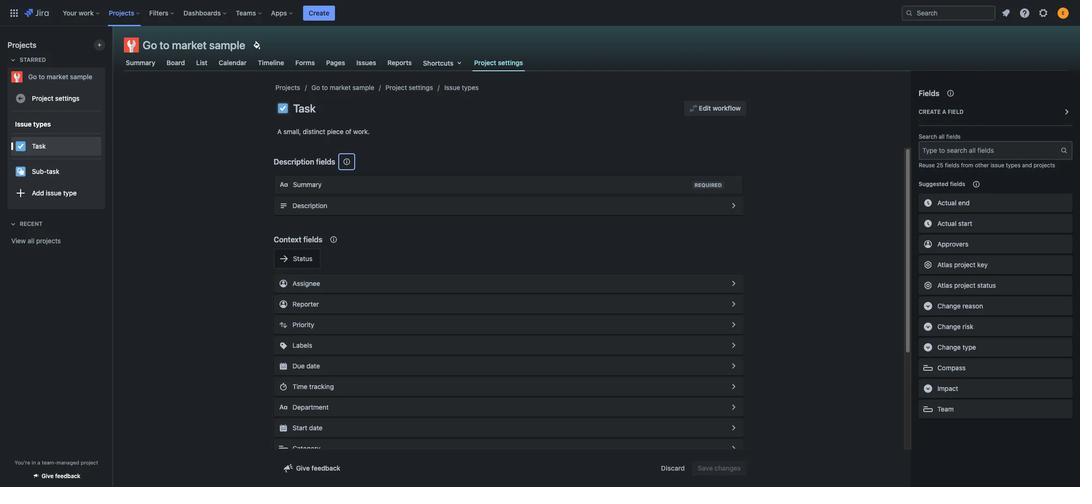 Task type: describe. For each thing, give the bounding box(es) containing it.
open field configuration image for due date
[[728, 361, 740, 372]]

1 vertical spatial project settings
[[386, 84, 433, 92]]

1 vertical spatial settings
[[409, 84, 433, 92]]

atlas project status button
[[919, 276, 1073, 295]]

1 horizontal spatial give feedback button
[[277, 461, 346, 476]]

start
[[293, 424, 307, 432]]

1 vertical spatial go to market sample
[[28, 73, 92, 81]]

add issue type image
[[15, 188, 26, 199]]

actual for actual start
[[938, 220, 957, 228]]

reports link
[[386, 54, 414, 71]]

more information about the context fields image for context fields
[[328, 234, 340, 246]]

due
[[293, 362, 305, 370]]

0 horizontal spatial give feedback button
[[27, 469, 86, 484]]

1 vertical spatial a
[[37, 460, 40, 466]]

1 horizontal spatial go to market sample link
[[312, 82, 374, 93]]

actual end button
[[919, 194, 1073, 213]]

task
[[47, 167, 59, 175]]

piece
[[327, 128, 344, 136]]

shortcuts
[[423, 59, 454, 67]]

open field configuration image for time tracking
[[728, 382, 740, 393]]

context
[[274, 236, 302, 244]]

task group
[[11, 133, 101, 159]]

2 horizontal spatial sample
[[353, 84, 374, 92]]

search
[[919, 133, 938, 140]]

end
[[959, 199, 970, 207]]

department button
[[274, 399, 743, 417]]

view all projects link
[[8, 233, 105, 250]]

status
[[293, 255, 313, 263]]

2 vertical spatial project
[[81, 460, 98, 466]]

edit
[[699, 104, 711, 112]]

Type to search all fields text field
[[920, 142, 1061, 159]]

issues link
[[355, 54, 378, 71]]

0 vertical spatial issue
[[991, 162, 1005, 169]]

0 horizontal spatial go to market sample link
[[8, 68, 101, 86]]

create for create a field
[[919, 108, 941, 115]]

atlas project key
[[938, 261, 988, 269]]

0 horizontal spatial project settings
[[32, 94, 79, 102]]

projects for 'projects' popup button
[[109, 9, 134, 17]]

field
[[948, 108, 964, 115]]

1 vertical spatial market
[[47, 73, 68, 81]]

due date button
[[274, 357, 743, 376]]

group containing issue types
[[11, 112, 101, 208]]

create a field
[[919, 108, 964, 115]]

banner containing your work
[[0, 0, 1081, 26]]

atlas for atlas project key
[[938, 261, 953, 269]]

from
[[961, 162, 974, 169]]

open field configuration image for priority
[[728, 320, 740, 331]]

labels
[[293, 342, 313, 350]]

0 vertical spatial give
[[296, 465, 310, 473]]

actual end
[[938, 199, 970, 207]]

1 horizontal spatial project settings link
[[386, 82, 433, 93]]

filters
[[149, 9, 169, 17]]

open field configuration image for department
[[728, 402, 740, 414]]

required
[[695, 182, 722, 188]]

atlas project key button
[[919, 256, 1073, 275]]

change reason
[[938, 302, 984, 310]]

change for change reason
[[938, 302, 961, 310]]

work
[[79, 9, 94, 17]]

0 horizontal spatial project settings link
[[11, 89, 101, 108]]

team button
[[919, 400, 1073, 419]]

impact button
[[919, 380, 1073, 399]]

calendar link
[[217, 54, 249, 71]]

category
[[293, 445, 321, 453]]

your profile and settings image
[[1058, 7, 1069, 19]]

1 vertical spatial give feedback
[[42, 473, 80, 480]]

change reason button
[[919, 297, 1073, 316]]

0 horizontal spatial type
[[63, 189, 77, 197]]

suggested fields
[[919, 181, 966, 188]]

summary link
[[124, 54, 157, 71]]

0 horizontal spatial projects
[[36, 237, 61, 245]]

filters button
[[147, 5, 178, 20]]

change for change type
[[938, 344, 961, 352]]

atlas for atlas project status
[[938, 282, 953, 290]]

reporter
[[293, 300, 319, 308]]

reports
[[388, 59, 412, 67]]

date for due date
[[307, 362, 320, 370]]

actual start button
[[919, 215, 1073, 233]]

open field configuration image for labels
[[728, 340, 740, 352]]

more information about the context fields image for description fields
[[341, 156, 352, 168]]

pages
[[326, 59, 345, 67]]

edit workflow button
[[684, 101, 747, 116]]

a
[[277, 128, 282, 136]]

issue types link
[[445, 82, 479, 93]]

atlas project status
[[938, 282, 996, 290]]

discard
[[661, 465, 685, 473]]

team
[[938, 406, 954, 414]]

fields down field
[[947, 133, 961, 140]]

sub-
[[32, 167, 47, 175]]

time tracking button
[[274, 378, 743, 397]]

add issue type
[[32, 189, 77, 197]]

1 horizontal spatial projects
[[1034, 162, 1056, 169]]

0 vertical spatial issue
[[445, 84, 460, 92]]

0 vertical spatial sample
[[209, 38, 245, 52]]

a small, distinct piece of work.
[[277, 128, 370, 136]]

0 horizontal spatial project
[[32, 94, 53, 102]]

managed
[[57, 460, 79, 466]]

open field configuration image for start date
[[728, 423, 740, 434]]

tracking
[[309, 383, 334, 391]]

due date
[[293, 362, 320, 370]]

1 vertical spatial issue types
[[15, 120, 51, 128]]

impact
[[938, 385, 959, 393]]

approvers
[[938, 240, 969, 248]]

2 horizontal spatial market
[[330, 84, 351, 92]]

0 vertical spatial issue types
[[445, 84, 479, 92]]

project for key
[[955, 261, 976, 269]]

team-
[[42, 460, 57, 466]]

discard button
[[656, 461, 691, 476]]

change type
[[938, 344, 976, 352]]

1 vertical spatial summary
[[293, 181, 322, 189]]

primary element
[[6, 0, 902, 26]]

0 horizontal spatial sample
[[70, 73, 92, 81]]

collapse recent projects image
[[8, 219, 19, 230]]

status
[[978, 282, 996, 290]]

1 horizontal spatial task
[[293, 102, 316, 115]]

forms link
[[294, 54, 317, 71]]

task inside group
[[32, 142, 46, 150]]

1 horizontal spatial type
[[963, 344, 976, 352]]

open field configuration image for description
[[728, 200, 740, 212]]

timeline link
[[256, 54, 286, 71]]

1 horizontal spatial project
[[386, 84, 407, 92]]

description for description fields
[[274, 158, 314, 166]]

0 vertical spatial types
[[462, 84, 479, 92]]

create for create
[[309, 9, 330, 17]]

key
[[978, 261, 988, 269]]

apps button
[[268, 5, 297, 20]]

reuse 25 fields from other issue types and projects
[[919, 162, 1056, 169]]

description fields
[[274, 158, 335, 166]]

1 horizontal spatial a
[[943, 108, 947, 115]]

edit workflow
[[699, 104, 741, 112]]

25
[[937, 162, 944, 169]]

change type button
[[919, 338, 1073, 357]]

actual for actual end
[[938, 199, 957, 207]]

0 horizontal spatial types
[[33, 120, 51, 128]]

reuse
[[919, 162, 935, 169]]

list link
[[194, 54, 209, 71]]

calendar
[[219, 59, 247, 67]]

other
[[975, 162, 989, 169]]

work.
[[353, 128, 370, 136]]

notifications image
[[1001, 7, 1012, 19]]

issue inside button
[[46, 189, 61, 197]]

apps
[[271, 9, 287, 17]]

priority
[[293, 321, 314, 329]]

small,
[[284, 128, 301, 136]]



Task type: locate. For each thing, give the bounding box(es) containing it.
1 vertical spatial description
[[293, 202, 327, 210]]

change for change risk
[[938, 323, 961, 331]]

help image
[[1020, 7, 1031, 19]]

start date button
[[274, 419, 743, 438]]

open field configuration image inside reporter button
[[728, 299, 740, 310]]

project up issue types link
[[474, 59, 496, 67]]

atlas up change reason
[[938, 282, 953, 290]]

give feedback down you're in a team-managed project
[[42, 473, 80, 480]]

1 change from the top
[[938, 302, 961, 310]]

open field configuration image inside time tracking button
[[728, 382, 740, 393]]

1 horizontal spatial give feedback
[[296, 465, 341, 473]]

remove from starred image
[[102, 71, 114, 83]]

reporter button
[[274, 295, 743, 314]]

open field configuration image inside assignee button
[[728, 278, 740, 290]]

fields for suggested fields
[[950, 181, 966, 188]]

Search field
[[902, 5, 996, 20]]

summary down description fields at the top
[[293, 181, 322, 189]]

projects button
[[106, 5, 144, 20]]

0 horizontal spatial projects
[[8, 41, 36, 49]]

go to market sample down starred
[[28, 73, 92, 81]]

create project image
[[96, 41, 103, 49]]

change up change risk
[[938, 302, 961, 310]]

project left key
[[955, 261, 976, 269]]

timeline
[[258, 59, 284, 67]]

recent
[[20, 221, 43, 228]]

2 horizontal spatial go
[[312, 84, 320, 92]]

1 vertical spatial issue
[[15, 120, 32, 128]]

to
[[160, 38, 170, 52], [39, 73, 45, 81], [322, 84, 328, 92]]

description button
[[274, 197, 743, 215]]

1 horizontal spatial to
[[160, 38, 170, 52]]

fields left more information about the suggested fields image
[[950, 181, 966, 188]]

0 horizontal spatial all
[[28, 237, 34, 245]]

banner
[[0, 0, 1081, 26]]

projects down recent
[[36, 237, 61, 245]]

pages link
[[324, 54, 347, 71]]

1 vertical spatial sample
[[70, 73, 92, 81]]

teams button
[[233, 5, 266, 20]]

board
[[167, 59, 185, 67]]

1 horizontal spatial feedback
[[312, 465, 341, 473]]

1 horizontal spatial settings
[[409, 84, 433, 92]]

all right the view
[[28, 237, 34, 245]]

1 vertical spatial create
[[919, 108, 941, 115]]

0 vertical spatial settings
[[498, 59, 523, 67]]

a right in
[[37, 460, 40, 466]]

give feedback button down you're in a team-managed project
[[27, 469, 86, 484]]

description up context fields
[[293, 202, 327, 210]]

1 open field configuration image from the top
[[728, 278, 740, 290]]

category button
[[274, 440, 743, 459]]

0 vertical spatial give feedback
[[296, 465, 341, 473]]

create
[[309, 9, 330, 17], [919, 108, 941, 115]]

0 vertical spatial description
[[274, 158, 314, 166]]

all right search in the top right of the page
[[939, 133, 945, 140]]

0 horizontal spatial issue
[[46, 189, 61, 197]]

assignee
[[293, 280, 320, 288]]

5 open field configuration image from the top
[[728, 444, 740, 455]]

sidebar navigation image
[[102, 38, 123, 56]]

2 horizontal spatial projects
[[276, 84, 300, 92]]

date right start on the bottom
[[309, 424, 323, 432]]

2 horizontal spatial settings
[[498, 59, 523, 67]]

issue
[[445, 84, 460, 92], [15, 120, 32, 128]]

3 open field configuration image from the top
[[728, 340, 740, 352]]

atlas
[[938, 261, 953, 269], [938, 282, 953, 290]]

set background color image
[[251, 39, 262, 51]]

atlas inside atlas project key button
[[938, 261, 953, 269]]

0 vertical spatial summary
[[126, 59, 155, 67]]

open field configuration image for assignee
[[728, 278, 740, 290]]

0 vertical spatial a
[[943, 108, 947, 115]]

projects right and
[[1034, 162, 1056, 169]]

feedback for rightmost give feedback button
[[312, 465, 341, 473]]

go
[[143, 38, 157, 52], [28, 73, 37, 81], [312, 84, 320, 92]]

more information about the context fields image right context fields
[[328, 234, 340, 246]]

appswitcher icon image
[[8, 7, 20, 19]]

date right due
[[307, 362, 320, 370]]

project settings down starred
[[32, 94, 79, 102]]

date for start date
[[309, 424, 323, 432]]

0 horizontal spatial summary
[[126, 59, 155, 67]]

give down team-
[[42, 473, 54, 480]]

issue type icon image
[[277, 103, 289, 114]]

1 vertical spatial go
[[28, 73, 37, 81]]

5 open field configuration image from the top
[[728, 423, 740, 434]]

0 horizontal spatial create
[[309, 9, 330, 17]]

task
[[293, 102, 316, 115], [32, 142, 46, 150]]

0 vertical spatial actual
[[938, 199, 957, 207]]

give feedback down category
[[296, 465, 341, 473]]

1 vertical spatial atlas
[[938, 282, 953, 290]]

type
[[63, 189, 77, 197], [963, 344, 976, 352]]

projects link
[[276, 82, 300, 93]]

projects inside popup button
[[109, 9, 134, 17]]

3 open field configuration image from the top
[[728, 361, 740, 372]]

2 vertical spatial sample
[[353, 84, 374, 92]]

dashboards
[[184, 9, 221, 17]]

1 vertical spatial task
[[32, 142, 46, 150]]

go to market sample down pages link
[[312, 84, 374, 92]]

assignee button
[[274, 275, 743, 293]]

issues
[[357, 59, 376, 67]]

more information about the suggested fields image
[[971, 179, 983, 190]]

feedback for left give feedback button
[[55, 473, 80, 480]]

2 vertical spatial market
[[330, 84, 351, 92]]

go to market sample link down pages link
[[312, 82, 374, 93]]

give down category
[[296, 465, 310, 473]]

to up board
[[160, 38, 170, 52]]

1 vertical spatial projects
[[8, 41, 36, 49]]

2 actual from the top
[[938, 220, 957, 228]]

0 horizontal spatial go
[[28, 73, 37, 81]]

description for description
[[293, 202, 327, 210]]

project settings down reports link
[[386, 84, 433, 92]]

to down starred
[[39, 73, 45, 81]]

go up summary link
[[143, 38, 157, 52]]

projects right work
[[109, 9, 134, 17]]

0 vertical spatial create
[[309, 9, 330, 17]]

projects for projects link
[[276, 84, 300, 92]]

list
[[196, 59, 208, 67]]

project settings inside tab list
[[474, 59, 523, 67]]

0 vertical spatial market
[[172, 38, 207, 52]]

1 horizontal spatial projects
[[109, 9, 134, 17]]

2 horizontal spatial go to market sample
[[312, 84, 374, 92]]

project inside button
[[955, 282, 976, 290]]

2 horizontal spatial to
[[322, 84, 328, 92]]

go down starred
[[28, 73, 37, 81]]

0 vertical spatial type
[[63, 189, 77, 197]]

0 horizontal spatial to
[[39, 73, 45, 81]]

0 vertical spatial date
[[307, 362, 320, 370]]

fields up status on the bottom left of page
[[303, 236, 323, 244]]

search image
[[906, 9, 913, 17]]

1 vertical spatial project
[[955, 282, 976, 290]]

atlas inside atlas project status button
[[938, 282, 953, 290]]

issue up the task group at left top
[[15, 120, 32, 128]]

1 horizontal spatial more information about the context fields image
[[341, 156, 352, 168]]

4 open field configuration image from the top
[[728, 382, 740, 393]]

1 horizontal spatial all
[[939, 133, 945, 140]]

2 vertical spatial types
[[1006, 162, 1021, 169]]

types left and
[[1006, 162, 1021, 169]]

your work
[[63, 9, 94, 17]]

board link
[[165, 54, 187, 71]]

1 vertical spatial actual
[[938, 220, 957, 228]]

project
[[955, 261, 976, 269], [955, 282, 976, 290], [81, 460, 98, 466]]

open field configuration image inside start date button
[[728, 423, 740, 434]]

0 horizontal spatial settings
[[55, 94, 79, 102]]

feedback down category
[[312, 465, 341, 473]]

fields for description fields
[[316, 158, 335, 166]]

forms
[[296, 59, 315, 67]]

open field configuration image inside category button
[[728, 444, 740, 455]]

all for view
[[28, 237, 34, 245]]

2 open field configuration image from the top
[[728, 320, 740, 331]]

task right issue type icon
[[293, 102, 316, 115]]

0 horizontal spatial give
[[42, 473, 54, 480]]

projects up issue type icon
[[276, 84, 300, 92]]

1 actual from the top
[[938, 199, 957, 207]]

types
[[462, 84, 479, 92], [33, 120, 51, 128], [1006, 162, 1021, 169]]

fields
[[947, 133, 961, 140], [316, 158, 335, 166], [945, 162, 960, 169], [950, 181, 966, 188], [303, 236, 323, 244]]

add issue type button
[[11, 184, 101, 203]]

change up compass
[[938, 344, 961, 352]]

market
[[172, 38, 207, 52], [47, 73, 68, 81], [330, 84, 351, 92]]

issue right add
[[46, 189, 61, 197]]

give feedback button down category
[[277, 461, 346, 476]]

and
[[1023, 162, 1033, 169]]

1 vertical spatial to
[[39, 73, 45, 81]]

project down reports link
[[386, 84, 407, 92]]

1 open field configuration image from the top
[[728, 200, 740, 212]]

in
[[32, 460, 36, 466]]

time
[[293, 383, 308, 391]]

project inside tab list
[[474, 59, 496, 67]]

2 vertical spatial projects
[[276, 84, 300, 92]]

0 vertical spatial all
[[939, 133, 945, 140]]

summary left board
[[126, 59, 155, 67]]

more information about the fields image
[[946, 88, 957, 99]]

open field configuration image
[[728, 200, 740, 212], [728, 320, 740, 331], [728, 361, 740, 372], [728, 382, 740, 393], [728, 444, 740, 455]]

issue down shortcuts dropdown button
[[445, 84, 460, 92]]

you're in a team-managed project
[[15, 460, 98, 466]]

open field configuration image for reporter
[[728, 299, 740, 310]]

search all fields
[[919, 133, 961, 140]]

to down pages link
[[322, 84, 328, 92]]

2 open field configuration image from the top
[[728, 299, 740, 310]]

open field configuration image
[[728, 278, 740, 290], [728, 299, 740, 310], [728, 340, 740, 352], [728, 402, 740, 414], [728, 423, 740, 434]]

types up the task group at left top
[[33, 120, 51, 128]]

1 horizontal spatial issue
[[991, 162, 1005, 169]]

open field configuration image inside due date button
[[728, 361, 740, 372]]

1 atlas from the top
[[938, 261, 953, 269]]

compass
[[938, 364, 966, 372]]

sample left remove from starred image
[[70, 73, 92, 81]]

settings
[[498, 59, 523, 67], [409, 84, 433, 92], [55, 94, 79, 102]]

project settings link
[[386, 82, 433, 93], [11, 89, 101, 108]]

issue types up the task group at left top
[[15, 120, 51, 128]]

fields
[[919, 89, 940, 98]]

open field configuration image inside description button
[[728, 200, 740, 212]]

create inside button
[[309, 9, 330, 17]]

labels button
[[274, 337, 743, 355]]

a left field
[[943, 108, 947, 115]]

feedback down the managed on the bottom left of the page
[[55, 473, 80, 480]]

task up sub-
[[32, 142, 46, 150]]

type down sub-task link
[[63, 189, 77, 197]]

project settings link down starred
[[11, 89, 101, 108]]

atlas down the "approvers" at the right of the page
[[938, 261, 953, 269]]

1 vertical spatial date
[[309, 424, 323, 432]]

0 vertical spatial project
[[955, 261, 976, 269]]

reason
[[963, 302, 984, 310]]

2 vertical spatial project settings
[[32, 94, 79, 102]]

0 vertical spatial feedback
[[312, 465, 341, 473]]

feedback
[[312, 465, 341, 473], [55, 473, 80, 480]]

issue types
[[445, 84, 479, 92], [15, 120, 51, 128]]

view all projects
[[11, 237, 61, 245]]

create right apps popup button
[[309, 9, 330, 17]]

3 change from the top
[[938, 344, 961, 352]]

types down shortcuts dropdown button
[[462, 84, 479, 92]]

2 horizontal spatial types
[[1006, 162, 1021, 169]]

go to market sample link down starred
[[8, 68, 101, 86]]

1 horizontal spatial go
[[143, 38, 157, 52]]

0 vertical spatial task
[[293, 102, 316, 115]]

0 vertical spatial change
[[938, 302, 961, 310]]

1 horizontal spatial summary
[[293, 181, 322, 189]]

4 open field configuration image from the top
[[728, 402, 740, 414]]

description down small,
[[274, 158, 314, 166]]

starred
[[20, 56, 46, 63]]

0 horizontal spatial feedback
[[55, 473, 80, 480]]

settings image
[[1038, 7, 1050, 19]]

0 vertical spatial go to market sample
[[143, 38, 245, 52]]

all for search
[[939, 133, 945, 140]]

issue types down shortcuts dropdown button
[[445, 84, 479, 92]]

sub-task
[[32, 167, 59, 175]]

change
[[938, 302, 961, 310], [938, 323, 961, 331], [938, 344, 961, 352]]

actual inside button
[[938, 199, 957, 207]]

0 horizontal spatial give feedback
[[42, 473, 80, 480]]

1 vertical spatial projects
[[36, 237, 61, 245]]

2 change from the top
[[938, 323, 961, 331]]

add
[[32, 189, 44, 197]]

open field configuration image inside labels 'button'
[[728, 340, 740, 352]]

create button
[[303, 5, 335, 20]]

of
[[345, 128, 352, 136]]

actual left start
[[938, 220, 957, 228]]

project settings up issue types link
[[474, 59, 523, 67]]

more information about the context fields image down of
[[341, 156, 352, 168]]

workflow
[[713, 104, 741, 112]]

0 horizontal spatial issue types
[[15, 120, 51, 128]]

0 vertical spatial projects
[[1034, 162, 1056, 169]]

fields down a small, distinct piece of work.
[[316, 158, 335, 166]]

2 vertical spatial to
[[322, 84, 328, 92]]

change left risk
[[938, 323, 961, 331]]

go to market sample link
[[8, 68, 101, 86], [312, 82, 374, 93]]

compass button
[[919, 359, 1073, 378]]

project right the managed on the bottom left of the page
[[81, 460, 98, 466]]

1 vertical spatial project
[[386, 84, 407, 92]]

projects
[[109, 9, 134, 17], [8, 41, 36, 49], [276, 84, 300, 92]]

open field configuration image for category
[[728, 444, 740, 455]]

more information about the context fields image
[[341, 156, 352, 168], [328, 234, 340, 246]]

time tracking
[[293, 383, 334, 391]]

1 horizontal spatial go to market sample
[[143, 38, 245, 52]]

description inside button
[[293, 202, 327, 210]]

project settings link down reports link
[[386, 82, 433, 93]]

group
[[11, 112, 101, 208]]

1 horizontal spatial give
[[296, 465, 310, 473]]

fields for context fields
[[303, 236, 323, 244]]

view
[[11, 237, 26, 245]]

tab list
[[118, 54, 1075, 71]]

change risk
[[938, 323, 974, 331]]

2 vertical spatial settings
[[55, 94, 79, 102]]

0 vertical spatial atlas
[[938, 261, 953, 269]]

0 horizontal spatial market
[[47, 73, 68, 81]]

collapse starred projects image
[[8, 54, 19, 66]]

2 horizontal spatial project
[[474, 59, 496, 67]]

priority button
[[274, 316, 743, 335]]

sample down "issues" link
[[353, 84, 374, 92]]

sub-task link
[[11, 162, 101, 181]]

1 vertical spatial types
[[33, 120, 51, 128]]

dashboards button
[[181, 5, 230, 20]]

date
[[307, 362, 320, 370], [309, 424, 323, 432]]

tab list containing project settings
[[118, 54, 1075, 71]]

project down atlas project key
[[955, 282, 976, 290]]

0 horizontal spatial go to market sample
[[28, 73, 92, 81]]

go to market sample up list
[[143, 38, 245, 52]]

suggested
[[919, 181, 949, 188]]

go down forms link
[[312, 84, 320, 92]]

create down the fields
[[919, 108, 941, 115]]

1 vertical spatial give
[[42, 473, 54, 480]]

0 vertical spatial go
[[143, 38, 157, 52]]

0 vertical spatial project
[[474, 59, 496, 67]]

shortcuts button
[[421, 54, 467, 71]]

you're
[[15, 460, 30, 466]]

projects up collapse starred projects image
[[8, 41, 36, 49]]

project for status
[[955, 282, 976, 290]]

project inside button
[[955, 261, 976, 269]]

start date
[[293, 424, 323, 432]]

jira image
[[24, 7, 49, 19], [24, 7, 49, 19]]

actual left end
[[938, 199, 957, 207]]

1 horizontal spatial sample
[[209, 38, 245, 52]]

2 vertical spatial go to market sample
[[312, 84, 374, 92]]

project down starred
[[32, 94, 53, 102]]

issue right other
[[991, 162, 1005, 169]]

actual inside button
[[938, 220, 957, 228]]

2 atlas from the top
[[938, 282, 953, 290]]

open field configuration image inside department button
[[728, 402, 740, 414]]

sample
[[209, 38, 245, 52], [70, 73, 92, 81], [353, 84, 374, 92]]

open field configuration image inside priority button
[[728, 320, 740, 331]]

summary inside summary link
[[126, 59, 155, 67]]

sample up calendar
[[209, 38, 245, 52]]

fields right 25
[[945, 162, 960, 169]]

type down risk
[[963, 344, 976, 352]]

task link
[[11, 137, 101, 156]]

0 horizontal spatial task
[[32, 142, 46, 150]]

risk
[[963, 323, 974, 331]]



Task type: vqa. For each thing, say whether or not it's contained in the screenshot.
page
no



